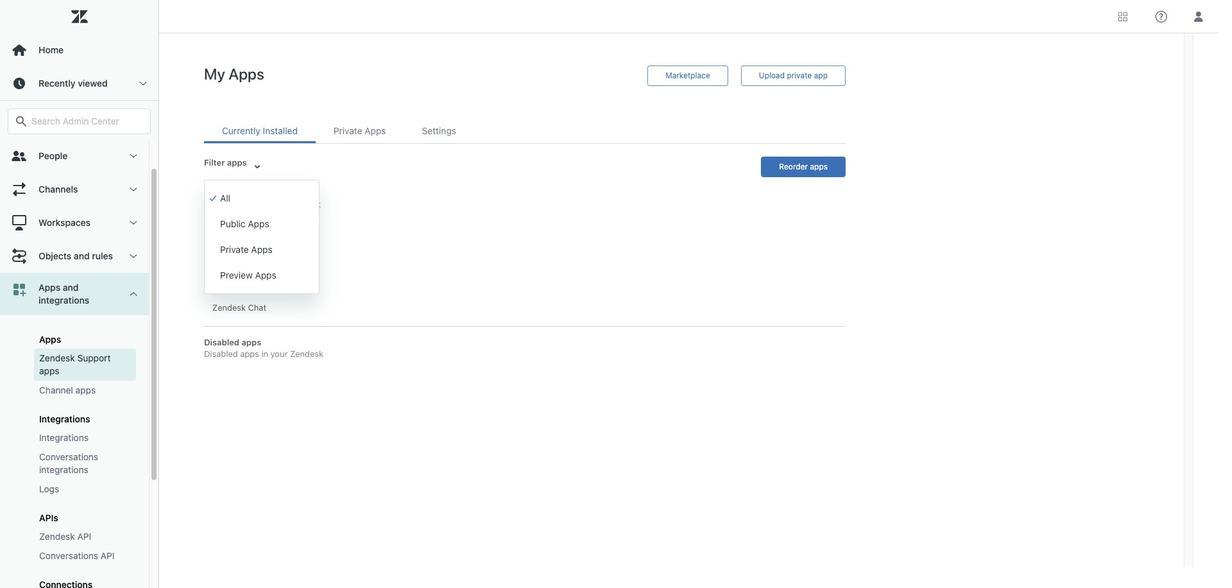Task type: describe. For each thing, give the bounding box(es) containing it.
tree inside primary element
[[0, 139, 159, 588]]

and for objects
[[74, 250, 90, 261]]

1 horizontal spatial apps
[[76, 385, 96, 396]]

conversations for integrations
[[39, 451, 98, 462]]

zendesk for zendesk support apps
[[39, 352, 75, 363]]

channel apps element
[[39, 384, 96, 397]]

1 integrations from the top
[[39, 413, 90, 424]]

recently
[[39, 78, 76, 89]]

conversations integrations element
[[39, 451, 131, 476]]

logs element
[[39, 483, 59, 496]]

zendesk for zendesk api
[[39, 531, 75, 542]]

integrations element inside integrations link
[[39, 431, 89, 444]]

recently viewed button
[[0, 67, 159, 100]]

tree item inside tree
[[0, 273, 149, 588]]

help image
[[1156, 11, 1168, 22]]

objects and rules button
[[0, 239, 149, 273]]

zendesk api
[[39, 531, 91, 542]]

home
[[39, 44, 64, 55]]

api for conversations api
[[101, 550, 115, 561]]

api for zendesk api
[[77, 531, 91, 542]]

apps inside zendesk support apps
[[39, 365, 59, 376]]

zendesk api element
[[39, 530, 91, 543]]

logs link
[[34, 480, 136, 499]]

conversations integrations link
[[34, 448, 136, 480]]

zendesk support apps element
[[39, 352, 131, 378]]

channel apps link
[[34, 381, 136, 400]]

rules
[[92, 250, 113, 261]]

zendesk support apps
[[39, 352, 111, 376]]

1 integrations element from the top
[[39, 413, 90, 424]]

user menu image
[[1191, 8, 1208, 25]]

channel
[[39, 385, 73, 396]]



Task type: locate. For each thing, give the bounding box(es) containing it.
tree item
[[0, 273, 149, 588]]

1 vertical spatial and
[[63, 282, 79, 293]]

channel apps
[[39, 385, 96, 396]]

zendesk down apps element
[[39, 352, 75, 363]]

1 vertical spatial apps
[[76, 385, 96, 396]]

integrations up integrations link
[[39, 413, 90, 424]]

apps inside group
[[39, 334, 61, 345]]

apps and integrations
[[39, 282, 89, 306]]

None search field
[[1, 109, 157, 134]]

1 conversations from the top
[[39, 451, 98, 462]]

0 vertical spatial apps
[[39, 365, 59, 376]]

logs
[[39, 483, 59, 494]]

integrations up apps element
[[39, 295, 89, 306]]

apps element
[[39, 334, 61, 345]]

0 horizontal spatial apps
[[39, 365, 59, 376]]

0 vertical spatial apps
[[39, 282, 60, 293]]

conversations down zendesk api element
[[39, 550, 98, 561]]

zendesk down apis element
[[39, 531, 75, 542]]

none search field inside primary element
[[1, 109, 157, 134]]

0 vertical spatial conversations
[[39, 451, 98, 462]]

0 vertical spatial integrations element
[[39, 413, 90, 424]]

0 horizontal spatial api
[[77, 531, 91, 542]]

conversations
[[39, 451, 98, 462], [39, 550, 98, 561]]

integrations
[[39, 413, 90, 424], [39, 432, 89, 443]]

conversations api link
[[34, 546, 136, 566]]

integrations
[[39, 295, 89, 306], [39, 464, 88, 475]]

and for apps
[[63, 282, 79, 293]]

0 vertical spatial and
[[74, 250, 90, 261]]

apps and integrations group
[[0, 315, 149, 588]]

api up conversations api link
[[77, 531, 91, 542]]

zendesk support apps link
[[34, 349, 136, 381]]

conversations down integrations link
[[39, 451, 98, 462]]

and inside objects and rules 'dropdown button'
[[74, 250, 90, 261]]

apps inside apps and integrations
[[39, 282, 60, 293]]

integrations inside dropdown button
[[39, 295, 89, 306]]

conversations api
[[39, 550, 115, 561]]

zendesk products image
[[1119, 12, 1128, 21]]

integrations element up integrations link
[[39, 413, 90, 424]]

zendesk inside zendesk support apps
[[39, 352, 75, 363]]

conversations integrations
[[39, 451, 98, 475]]

objects
[[39, 250, 71, 261]]

api
[[77, 531, 91, 542], [101, 550, 115, 561]]

workspaces button
[[0, 206, 149, 239]]

2 integrations from the top
[[39, 432, 89, 443]]

integrations up conversations integrations
[[39, 432, 89, 443]]

2 integrations element from the top
[[39, 431, 89, 444]]

0 vertical spatial integrations
[[39, 295, 89, 306]]

integrations up logs
[[39, 464, 88, 475]]

home button
[[0, 33, 159, 67]]

zendesk
[[39, 352, 75, 363], [39, 531, 75, 542]]

apps
[[39, 365, 59, 376], [76, 385, 96, 396]]

integrations inside integrations link
[[39, 432, 89, 443]]

conversations api element
[[39, 550, 115, 562]]

1 vertical spatial integrations
[[39, 432, 89, 443]]

integrations element up conversations integrations
[[39, 431, 89, 444]]

1 vertical spatial zendesk
[[39, 531, 75, 542]]

viewed
[[78, 78, 108, 89]]

and
[[74, 250, 90, 261], [63, 282, 79, 293]]

conversations for api
[[39, 550, 98, 561]]

1 vertical spatial apps
[[39, 334, 61, 345]]

support
[[77, 352, 111, 363]]

apps for apps element
[[39, 334, 61, 345]]

workspaces
[[39, 217, 91, 228]]

Search Admin Center field
[[31, 116, 143, 127]]

0 vertical spatial integrations
[[39, 413, 90, 424]]

apps up zendesk support apps
[[39, 334, 61, 345]]

recently viewed
[[39, 78, 108, 89]]

apps down objects
[[39, 282, 60, 293]]

apps up channel
[[39, 365, 59, 376]]

channels
[[39, 184, 78, 195]]

people button
[[0, 139, 149, 173]]

1 vertical spatial conversations
[[39, 550, 98, 561]]

tree containing people
[[0, 139, 159, 588]]

1 horizontal spatial api
[[101, 550, 115, 561]]

connections element
[[39, 579, 93, 588]]

integrations element
[[39, 413, 90, 424], [39, 431, 89, 444]]

1 vertical spatial integrations element
[[39, 431, 89, 444]]

apps
[[39, 282, 60, 293], [39, 334, 61, 345]]

tree item containing apps and integrations
[[0, 273, 149, 588]]

integrations link
[[34, 428, 136, 448]]

1 vertical spatial integrations
[[39, 464, 88, 475]]

objects and rules
[[39, 250, 113, 261]]

apps for apps and integrations
[[39, 282, 60, 293]]

1 vertical spatial api
[[101, 550, 115, 561]]

api down the zendesk api link
[[101, 550, 115, 561]]

people
[[39, 150, 68, 161]]

apis
[[39, 512, 58, 523]]

2 zendesk from the top
[[39, 531, 75, 542]]

2 conversations from the top
[[39, 550, 98, 561]]

0 vertical spatial api
[[77, 531, 91, 542]]

zendesk api link
[[34, 527, 136, 546]]

channels button
[[0, 173, 149, 206]]

tree
[[0, 139, 159, 588]]

0 vertical spatial zendesk
[[39, 352, 75, 363]]

integrations inside conversations integrations
[[39, 464, 88, 475]]

apps down the zendesk support apps element
[[76, 385, 96, 396]]

1 zendesk from the top
[[39, 352, 75, 363]]

apps and integrations button
[[0, 273, 149, 315]]

and left the rules
[[74, 250, 90, 261]]

primary element
[[0, 0, 159, 588]]

apis element
[[39, 512, 58, 523]]

and inside apps and integrations
[[63, 282, 79, 293]]

and down objects and rules 'dropdown button'
[[63, 282, 79, 293]]



Task type: vqa. For each thing, say whether or not it's contained in the screenshot.
Buy Zendesk Sell
no



